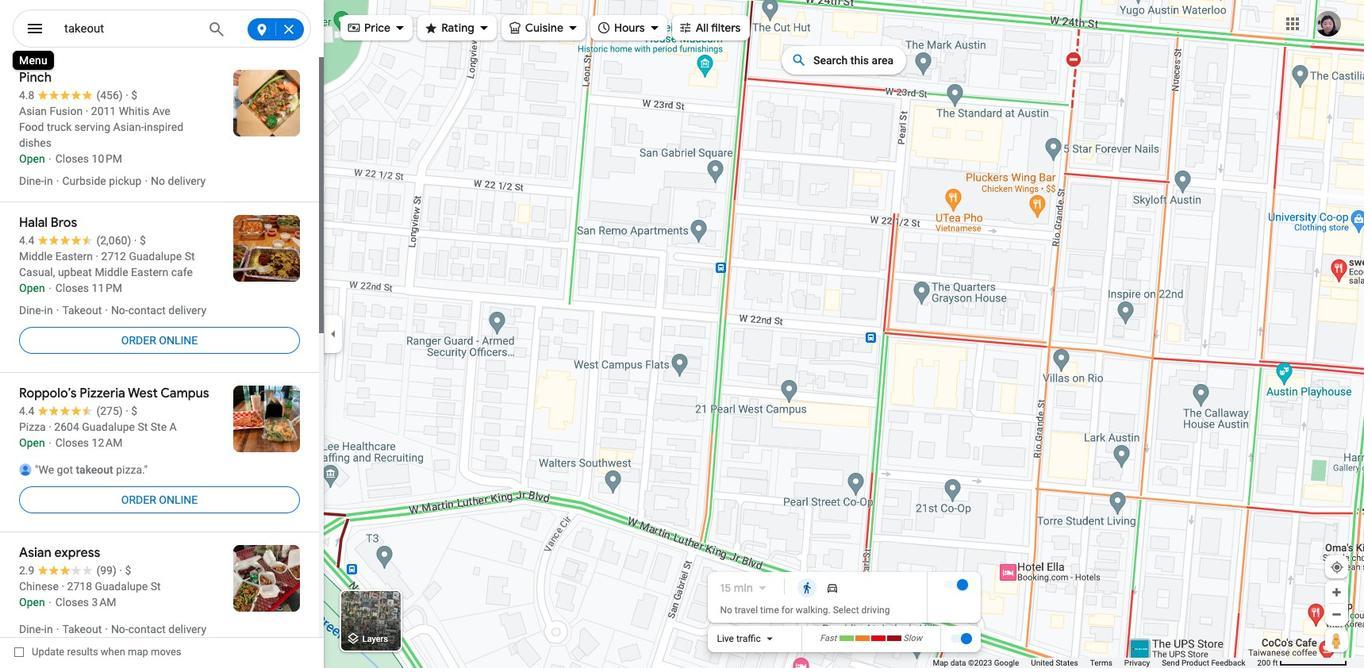 Task type: vqa. For each thing, say whether or not it's contained in the screenshot.
Live
yes



Task type: describe. For each thing, give the bounding box(es) containing it.
privacy
[[1124, 659, 1150, 667]]

turn off travel time tool image
[[957, 579, 968, 591]]

15 min button
[[720, 579, 772, 598]]

map
[[128, 646, 148, 658]]

driving
[[861, 605, 890, 616]]

time
[[760, 605, 779, 616]]

product
[[1182, 659, 1209, 667]]

results for takeout feed
[[0, 57, 324, 668]]

when
[[101, 646, 125, 658]]

slow
[[903, 633, 922, 644]]

feedback
[[1211, 659, 1245, 667]]


[[597, 19, 611, 36]]

walking.
[[796, 605, 831, 616]]

200 ft
[[1257, 659, 1278, 667]]

none field inside takeout field
[[64, 19, 196, 38]]

google maps element
[[0, 0, 1364, 668]]

united states button
[[1031, 658, 1078, 668]]

15 min
[[720, 581, 753, 595]]

no travel time for walking. select driving
[[720, 605, 890, 616]]

none radio walking
[[794, 579, 820, 598]]

send
[[1162, 659, 1180, 667]]

1 order online from the top
[[121, 334, 198, 347]]

show your location image
[[1330, 560, 1344, 575]]

 all filters
[[678, 19, 741, 36]]

Update results when map moves checkbox
[[14, 642, 181, 662]]

layers
[[362, 634, 388, 645]]

walking image
[[800, 582, 813, 594]]

for
[[781, 605, 793, 616]]

search this area button
[[782, 46, 906, 75]]

google
[[994, 659, 1019, 667]]

©2023
[[968, 659, 992, 667]]

map
[[933, 659, 948, 667]]

price
[[364, 21, 391, 35]]

area
[[872, 54, 894, 67]]

show street view coverage image
[[1325, 628, 1348, 652]]

footer inside google maps element
[[933, 658, 1257, 668]]

none radio driving
[[820, 579, 845, 598]]

fast
[[820, 633, 837, 644]]

filters
[[711, 21, 741, 35]]

ft
[[1273, 659, 1278, 667]]

terms button
[[1090, 658, 1112, 668]]

2 order online from the top
[[121, 494, 198, 506]]

terms
[[1090, 659, 1112, 667]]

no
[[720, 605, 732, 616]]

cuisine
[[525, 21, 563, 35]]

 search field
[[13, 10, 311, 51]]

Turn off travel time tool checkbox
[[944, 579, 968, 591]]

min
[[734, 581, 753, 595]]



Task type: locate. For each thing, give the bounding box(es) containing it.
order
[[121, 334, 156, 347], [121, 494, 156, 506]]

1 vertical spatial order online link
[[19, 481, 300, 519]]

search this area
[[813, 54, 894, 67]]

results
[[67, 646, 98, 658]]

2 none radio from the left
[[820, 579, 845, 598]]

 rating
[[424, 19, 474, 36]]


[[424, 19, 438, 36]]

0 vertical spatial order
[[121, 334, 156, 347]]

200 ft button
[[1257, 659, 1347, 667]]

2 order from the top
[[121, 494, 156, 506]]

rating
[[441, 21, 474, 35]]


[[25, 17, 44, 40]]

 hours
[[597, 19, 645, 36]]

states
[[1056, 659, 1078, 667]]

 Show traffic  checkbox
[[949, 633, 972, 645]]

1 none radio from the left
[[794, 579, 820, 598]]

this
[[851, 54, 869, 67]]

1 vertical spatial order
[[121, 494, 156, 506]]

2 online from the top
[[159, 494, 198, 506]]

driving image
[[826, 582, 839, 594]]

traffic
[[736, 633, 761, 644]]

order online
[[121, 334, 198, 347], [121, 494, 198, 506]]

1 vertical spatial order online
[[121, 494, 198, 506]]

0 vertical spatial order online
[[121, 334, 198, 347]]

live traffic
[[717, 633, 761, 644]]

moves
[[151, 646, 181, 658]]

update results when map moves
[[32, 646, 181, 658]]

price button
[[340, 10, 413, 45]]


[[678, 19, 692, 36]]

 button
[[13, 10, 57, 51]]

zoom out image
[[1331, 609, 1343, 621]]

united
[[1031, 659, 1054, 667]]

0 vertical spatial order online link
[[19, 321, 300, 359]]

select
[[833, 605, 859, 616]]

15
[[720, 581, 731, 595]]

update
[[32, 646, 64, 658]]

cuisine button
[[501, 10, 586, 45]]

send product feedback button
[[1162, 658, 1245, 668]]

footer
[[933, 658, 1257, 668]]

order online link
[[19, 321, 300, 359], [19, 481, 300, 519]]

online
[[159, 334, 198, 347], [159, 494, 198, 506]]

None radio
[[794, 579, 820, 598], [820, 579, 845, 598]]

live traffic option
[[717, 633, 761, 644]]

1 order from the top
[[121, 334, 156, 347]]

none radio up no travel time for walking. select driving
[[794, 579, 820, 598]]

map data ©2023 google
[[933, 659, 1019, 667]]

data
[[950, 659, 966, 667]]

live
[[717, 633, 734, 644]]

0 vertical spatial online
[[159, 334, 198, 347]]

send product feedback
[[1162, 659, 1245, 667]]

1 order online link from the top
[[19, 321, 300, 359]]

1 vertical spatial online
[[159, 494, 198, 506]]

zoom in image
[[1331, 586, 1343, 598]]

united states
[[1031, 659, 1078, 667]]

privacy button
[[1124, 658, 1150, 668]]

collapse side panel image
[[325, 325, 342, 343]]

all
[[696, 21, 709, 35]]

google account: michele murakami  
(michele.murakami@adept.ai) image
[[1316, 11, 1341, 36]]

1 online from the top
[[159, 334, 198, 347]]

none radio right walking icon
[[820, 579, 845, 598]]

None field
[[64, 19, 196, 38]]

travel
[[735, 605, 758, 616]]

footer containing map data ©2023 google
[[933, 658, 1257, 668]]

takeout field
[[13, 10, 311, 48]]

200
[[1257, 659, 1271, 667]]

search
[[813, 54, 848, 67]]

hours
[[614, 21, 645, 35]]

2 order online link from the top
[[19, 481, 300, 519]]



